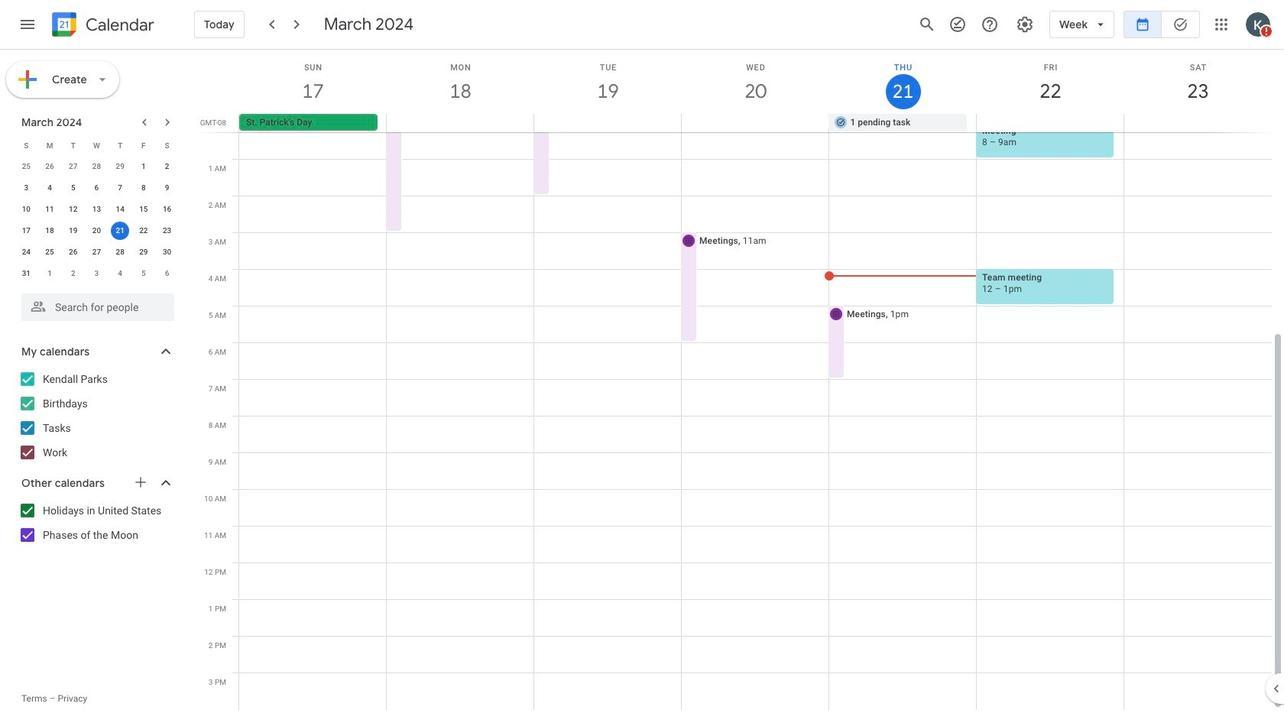 Task type: locate. For each thing, give the bounding box(es) containing it.
28 element
[[111, 243, 129, 262]]

23 element
[[158, 222, 176, 240]]

8 element
[[134, 179, 153, 197]]

row
[[232, 114, 1285, 132], [15, 135, 179, 156], [15, 156, 179, 177], [15, 177, 179, 199], [15, 199, 179, 220], [15, 220, 179, 242], [15, 242, 179, 263], [15, 263, 179, 284]]

february 28 element
[[88, 158, 106, 176]]

29 element
[[134, 243, 153, 262]]

april 4 element
[[111, 265, 129, 283]]

20 element
[[88, 222, 106, 240]]

april 6 element
[[158, 265, 176, 283]]

12 element
[[64, 200, 82, 219]]

heading
[[83, 16, 154, 34]]

None search field
[[0, 288, 190, 321]]

24 element
[[17, 243, 35, 262]]

cell
[[387, 114, 534, 132], [534, 114, 682, 132], [682, 114, 829, 132], [977, 114, 1124, 132], [1124, 114, 1272, 132], [108, 220, 132, 242]]

22 element
[[134, 222, 153, 240]]

3 element
[[17, 179, 35, 197]]

grid
[[196, 48, 1285, 710]]

main drawer image
[[18, 15, 37, 34]]

other calendars list
[[3, 499, 190, 548]]

21, today element
[[111, 222, 129, 240]]

april 5 element
[[134, 265, 153, 283]]

april 2 element
[[64, 265, 82, 283]]

16 element
[[158, 200, 176, 219]]

27 element
[[88, 243, 106, 262]]

6 element
[[88, 179, 106, 197]]

settings menu image
[[1016, 15, 1035, 34]]

my calendars list
[[3, 367, 190, 465]]

Search for people text field
[[31, 294, 165, 321]]

row group
[[15, 156, 179, 284]]

1 element
[[134, 158, 153, 176]]

april 3 element
[[88, 265, 106, 283]]



Task type: vqa. For each thing, say whether or not it's contained in the screenshot.
bottom calendars
no



Task type: describe. For each thing, give the bounding box(es) containing it.
25 element
[[41, 243, 59, 262]]

11 element
[[41, 200, 59, 219]]

15 element
[[134, 200, 153, 219]]

13 element
[[88, 200, 106, 219]]

february 26 element
[[41, 158, 59, 176]]

april 1 element
[[41, 265, 59, 283]]

26 element
[[64, 243, 82, 262]]

february 29 element
[[111, 158, 129, 176]]

calendar element
[[49, 9, 154, 43]]

heading inside calendar element
[[83, 16, 154, 34]]

9 element
[[158, 179, 176, 197]]

14 element
[[111, 200, 129, 219]]

31 element
[[17, 265, 35, 283]]

10 element
[[17, 200, 35, 219]]

march 2024 grid
[[15, 135, 179, 284]]

cell inside march 2024 grid
[[108, 220, 132, 242]]

2 element
[[158, 158, 176, 176]]

february 27 element
[[64, 158, 82, 176]]

7 element
[[111, 179, 129, 197]]

30 element
[[158, 243, 176, 262]]

5 element
[[64, 179, 82, 197]]

add other calendars image
[[133, 475, 148, 490]]

19 element
[[64, 222, 82, 240]]

4 element
[[41, 179, 59, 197]]

february 25 element
[[17, 158, 35, 176]]

17 element
[[17, 222, 35, 240]]

18 element
[[41, 222, 59, 240]]



